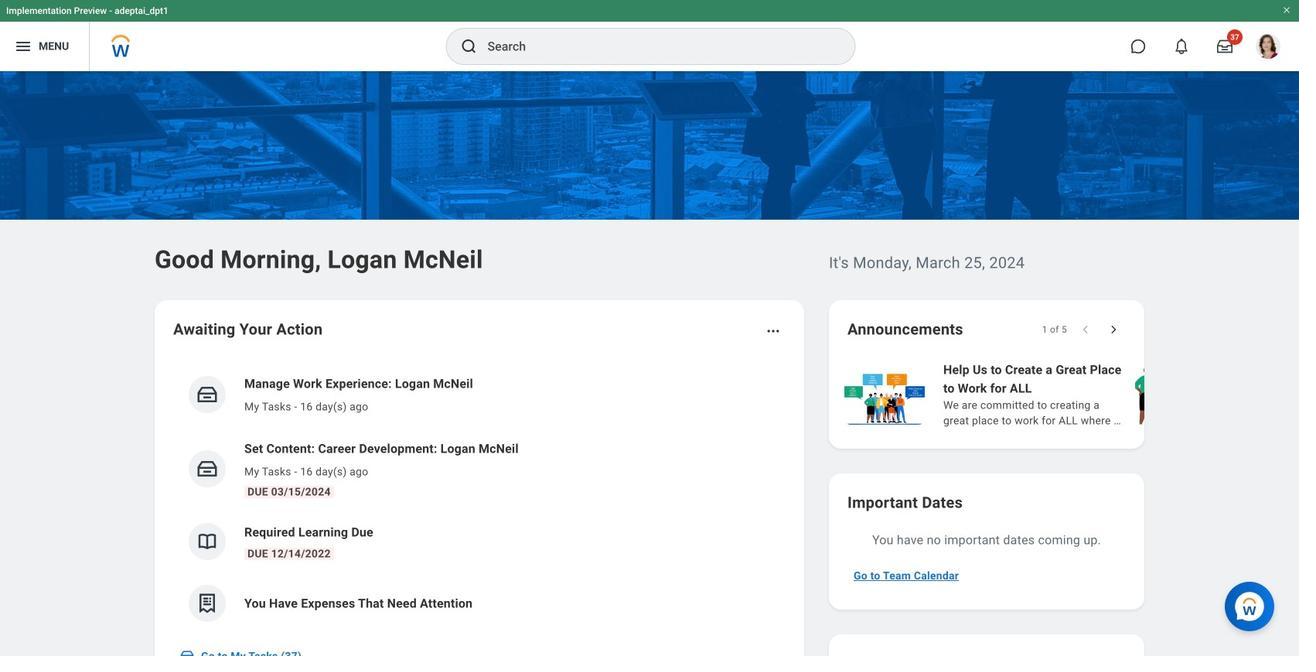 Task type: vqa. For each thing, say whether or not it's contained in the screenshot.
inbox image
yes



Task type: locate. For each thing, give the bounding box(es) containing it.
dashboard expenses image
[[196, 592, 219, 615]]

main content
[[0, 71, 1300, 656]]

status
[[1043, 323, 1068, 336]]

list
[[842, 359, 1300, 430], [173, 362, 786, 634]]

1 horizontal spatial list
[[842, 359, 1300, 430]]

banner
[[0, 0, 1300, 71]]

0 vertical spatial inbox image
[[196, 383, 219, 406]]

book open image
[[196, 530, 219, 553]]

notifications large image
[[1175, 39, 1190, 54]]

inbox image
[[196, 383, 219, 406], [180, 648, 195, 656]]

search image
[[460, 37, 479, 56]]

justify image
[[14, 37, 32, 56]]

chevron right small image
[[1106, 322, 1122, 337]]

1 horizontal spatial inbox image
[[196, 383, 219, 406]]

0 horizontal spatial inbox image
[[180, 648, 195, 656]]

1 vertical spatial inbox image
[[180, 648, 195, 656]]



Task type: describe. For each thing, give the bounding box(es) containing it.
inbox large image
[[1218, 39, 1233, 54]]

chevron left small image
[[1079, 322, 1094, 337]]

related actions image
[[766, 323, 781, 339]]

0 horizontal spatial list
[[173, 362, 786, 634]]

Search Workday  search field
[[488, 29, 824, 63]]

profile logan mcneil image
[[1257, 34, 1281, 62]]

inbox image
[[196, 457, 219, 480]]

close environment banner image
[[1283, 5, 1292, 15]]



